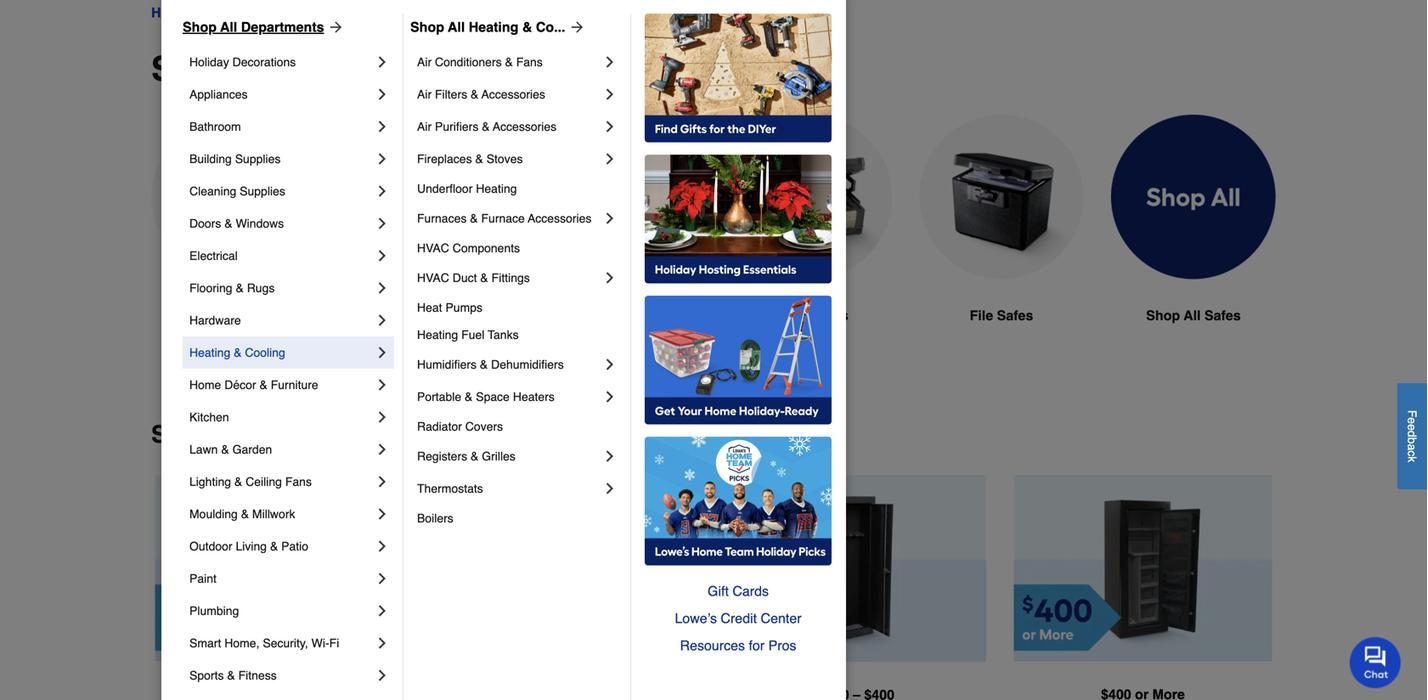 Task type: describe. For each thing, give the bounding box(es) containing it.
& left "rugs"
[[236, 281, 244, 295]]

holiday decorations
[[190, 55, 296, 69]]

shop for shop all heating & co...
[[410, 19, 444, 35]]

$99 or less. image
[[155, 476, 414, 662]]

arrow right image
[[324, 19, 345, 36]]

1 e from the top
[[1406, 417, 1420, 424]]

fitness
[[238, 669, 277, 682]]

gun safes link
[[343, 115, 508, 367]]

security,
[[263, 637, 308, 650]]

& left stoves
[[475, 152, 483, 166]]

furnaces & furnace accessories
[[417, 212, 592, 225]]

paint link
[[190, 563, 374, 595]]

hvac for hvac duct & fittings
[[417, 271, 449, 285]]

heating fuel tanks
[[417, 328, 519, 342]]

k
[[1406, 456, 1420, 462]]

hvac duct & fittings
[[417, 271, 530, 285]]

home,
[[225, 637, 260, 650]]

accessories for air purifiers & accessories
[[493, 120, 557, 133]]

cleaning
[[190, 184, 236, 198]]

chat invite button image
[[1350, 637, 1402, 688]]

space
[[476, 390, 510, 404]]

home link
[[151, 3, 189, 23]]

registers & grilles link
[[417, 440, 602, 473]]

chevron right image for air purifiers & accessories
[[602, 118, 619, 135]]

chevron right image for fireplaces & stoves
[[602, 150, 619, 167]]

chevron right image for lawn & garden
[[374, 441, 391, 458]]

gun safes
[[392, 308, 459, 323]]

heating & cooling link
[[190, 337, 374, 369]]

shop all safes link
[[1112, 115, 1277, 367]]

chevron right image for cleaning supplies
[[374, 183, 391, 200]]

dehumidifiers
[[491, 358, 564, 371]]

bathroom
[[190, 120, 241, 133]]

humidifiers & dehumidifiers
[[417, 358, 564, 371]]

rugs
[[247, 281, 275, 295]]

thermostats
[[417, 482, 483, 495]]

chest
[[771, 308, 809, 323]]

chevron right image for hvac duct & fittings
[[602, 269, 619, 286]]

chevron right image for air filters & accessories
[[602, 86, 619, 103]]

windows
[[236, 217, 284, 230]]

safes for gun safes
[[423, 308, 459, 323]]

smart home, security, wi-fi
[[190, 637, 339, 650]]

kitchen
[[190, 410, 229, 424]]

furnaces & furnace accessories link
[[417, 202, 602, 235]]

by
[[287, 421, 315, 448]]

chevron right image for doors & windows
[[374, 215, 391, 232]]

& left ceiling
[[235, 475, 242, 489]]

gift cards link
[[645, 578, 832, 605]]

shop all heating & co... link
[[410, 17, 586, 37]]

& right filters
[[471, 88, 479, 101]]

chevron right image for smart home, security, wi-fi
[[374, 635, 391, 652]]

electrical link
[[190, 240, 374, 272]]

home for home
[[151, 5, 189, 20]]

shop all heating & co...
[[410, 19, 566, 35]]

heaters
[[513, 390, 555, 404]]

heat
[[417, 301, 442, 314]]

& left grilles
[[471, 450, 479, 463]]

stoves
[[487, 152, 523, 166]]

1 vertical spatial hardware link
[[190, 304, 374, 337]]

underfloor
[[417, 182, 473, 195]]

chevron right image for building supplies
[[374, 150, 391, 167]]

chevron right image for furnaces & furnace accessories
[[602, 210, 619, 227]]

hvac components link
[[417, 235, 619, 262]]

hvac components
[[417, 241, 520, 255]]

chest safes
[[771, 308, 849, 323]]

heating down fireproof
[[190, 346, 231, 359]]

home for home décor & furniture
[[190, 378, 221, 392]]

credit
[[721, 611, 757, 626]]

air conditioners & fans link
[[417, 46, 602, 78]]

patio
[[281, 540, 309, 553]]

0 vertical spatial hardware link
[[204, 3, 266, 23]]

air for air filters & accessories
[[417, 88, 432, 101]]

furnace
[[481, 212, 525, 225]]

appliances link
[[190, 78, 374, 110]]

a black sentrysafe file safe with a key in the lock and the lid ajar. image
[[920, 115, 1084, 279]]

safes for chest safes
[[813, 308, 849, 323]]

home for home safes
[[579, 308, 617, 323]]

d
[[1406, 431, 1420, 437]]

& left space
[[465, 390, 473, 404]]

all for safes
[[1184, 308, 1201, 323]]

file safes
[[970, 308, 1034, 323]]

underfloor heating link
[[417, 175, 619, 202]]

cleaning supplies
[[190, 184, 285, 198]]

chevron right image for electrical
[[374, 247, 391, 264]]

safes link
[[281, 3, 316, 23]]

home décor & furniture
[[190, 378, 318, 392]]

paint
[[190, 572, 217, 586]]

portable
[[417, 390, 462, 404]]

furnaces
[[417, 212, 467, 225]]

chevron right image for portable & space heaters
[[602, 388, 619, 405]]

smart
[[190, 637, 221, 650]]

home safes
[[579, 308, 657, 323]]

cleaning supplies link
[[190, 175, 374, 207]]

lawn
[[190, 443, 218, 456]]

appliances
[[190, 88, 248, 101]]

for
[[749, 638, 765, 654]]

portable & space heaters link
[[417, 381, 602, 413]]

doors & windows
[[190, 217, 284, 230]]

covers
[[466, 420, 503, 433]]

doors & windows link
[[190, 207, 374, 240]]

chevron right image for moulding & millwork
[[374, 506, 391, 523]]

chevron right image for holiday decorations
[[374, 54, 391, 71]]

flooring
[[190, 281, 233, 295]]

gun
[[392, 308, 419, 323]]

accessories for air filters & accessories
[[482, 88, 546, 101]]

f e e d b a c k
[[1406, 410, 1420, 462]]

shop all departments link
[[183, 17, 345, 37]]

all for heating
[[448, 19, 465, 35]]

heat pumps link
[[417, 294, 619, 321]]

shop for shop all departments
[[183, 19, 217, 35]]

components
[[453, 241, 520, 255]]

shop all safes
[[1147, 308, 1241, 323]]

sports
[[190, 669, 224, 682]]

outdoor
[[190, 540, 233, 553]]

get your home holiday-ready. image
[[645, 296, 832, 425]]

air for air purifiers & accessories
[[417, 120, 432, 133]]

chevron right image for air conditioners & fans
[[602, 54, 619, 71]]

lighting
[[190, 475, 231, 489]]

& left millwork on the bottom of the page
[[241, 507, 249, 521]]

f
[[1406, 410, 1420, 417]]

moulding
[[190, 507, 238, 521]]

lowe's credit center
[[675, 611, 802, 626]]



Task type: locate. For each thing, give the bounding box(es) containing it.
chevron right image for lighting & ceiling fans
[[374, 473, 391, 490]]

arrow right image
[[566, 19, 586, 36]]

fireplaces
[[417, 152, 472, 166]]

safes for home safes
[[620, 308, 657, 323]]

fi
[[329, 637, 339, 650]]

registers
[[417, 450, 468, 463]]

2 vertical spatial accessories
[[528, 212, 592, 225]]

3 air from the top
[[417, 120, 432, 133]]

accessories down underfloor heating link
[[528, 212, 592, 225]]

a black honeywell chest safe with the top open. image
[[727, 115, 892, 280]]

chevron right image for appliances
[[374, 86, 391, 103]]

0 horizontal spatial home
[[151, 5, 189, 20]]

plumbing link
[[190, 595, 374, 627]]

fireproof safes link
[[151, 115, 316, 367]]

chevron right image for humidifiers & dehumidifiers
[[602, 356, 619, 373]]

0 vertical spatial home
[[151, 5, 189, 20]]

air left purifiers
[[417, 120, 432, 133]]

shop safes by price
[[151, 421, 380, 448]]

0 horizontal spatial fans
[[285, 475, 312, 489]]

boilers
[[417, 512, 454, 525]]

a black sentrysafe home safe with the door ajar. image
[[535, 115, 700, 279]]

duct
[[453, 271, 477, 285]]

& left cooling
[[234, 346, 242, 359]]

kitchen link
[[190, 401, 374, 433]]

& inside 'link'
[[470, 212, 478, 225]]

1 vertical spatial shop
[[151, 421, 211, 448]]

file safes link
[[920, 115, 1084, 367]]

lighting & ceiling fans
[[190, 475, 312, 489]]

hardware link up holiday decorations
[[204, 3, 266, 23]]

holiday
[[190, 55, 229, 69]]

chevron right image for bathroom
[[374, 118, 391, 135]]

hardware
[[204, 5, 266, 20], [190, 314, 241, 327]]

air left filters
[[417, 88, 432, 101]]

& left the co...
[[523, 19, 532, 35]]

2 e from the top
[[1406, 424, 1420, 431]]

lawn & garden
[[190, 443, 272, 456]]

0 vertical spatial hardware
[[204, 5, 266, 20]]

& right duct
[[481, 271, 488, 285]]

registers & grilles
[[417, 450, 516, 463]]

sports & fitness link
[[190, 660, 374, 692]]

2 hvac from the top
[[417, 271, 449, 285]]

purifiers
[[435, 120, 479, 133]]

hvac duct & fittings link
[[417, 262, 602, 294]]

1 vertical spatial accessories
[[493, 120, 557, 133]]

heating up the air conditioners & fans
[[469, 19, 519, 35]]

& right sports
[[227, 669, 235, 682]]

hardware down flooring
[[190, 314, 241, 327]]

smart home, security, wi-fi link
[[190, 627, 374, 660]]

0 horizontal spatial all
[[220, 19, 237, 35]]

1 horizontal spatial shop
[[410, 19, 444, 35]]

fans up air filters & accessories link
[[516, 55, 543, 69]]

& left furnace
[[470, 212, 478, 225]]

shop up conditioners
[[410, 19, 444, 35]]

supplies for cleaning supplies
[[240, 184, 285, 198]]

lawn & garden link
[[190, 433, 374, 466]]

center
[[761, 611, 802, 626]]

1 horizontal spatial fans
[[516, 55, 543, 69]]

e up b
[[1406, 424, 1420, 431]]

radiator
[[417, 420, 462, 433]]

garden
[[233, 443, 272, 456]]

shop all. image
[[1112, 115, 1277, 280]]

$100 to $200. image
[[441, 476, 700, 662]]

1 vertical spatial hardware
[[190, 314, 241, 327]]

$400 or more. image
[[1014, 476, 1273, 662]]

air left conditioners
[[417, 55, 432, 69]]

chevron right image for home décor & furniture
[[374, 376, 391, 393]]

1 horizontal spatial home
[[190, 378, 221, 392]]

2 horizontal spatial home
[[579, 308, 617, 323]]

accessories down air conditioners & fans link on the top of page
[[482, 88, 546, 101]]

1 vertical spatial air
[[417, 88, 432, 101]]

hardware link up cooling
[[190, 304, 374, 337]]

accessories for furnaces & furnace accessories
[[528, 212, 592, 225]]

living
[[236, 540, 267, 553]]

file
[[970, 308, 994, 323]]

bathroom link
[[190, 110, 374, 143]]

plumbing
[[190, 604, 239, 618]]

safes for fireproof safes
[[247, 308, 284, 323]]

f e e d b a c k button
[[1398, 383, 1428, 489]]

home
[[151, 5, 189, 20], [579, 308, 617, 323], [190, 378, 221, 392]]

fans for air conditioners & fans
[[516, 55, 543, 69]]

accessories down air filters & accessories link
[[493, 120, 557, 133]]

moulding & millwork
[[190, 507, 295, 521]]

0 vertical spatial fans
[[516, 55, 543, 69]]

2 vertical spatial air
[[417, 120, 432, 133]]

filters
[[435, 88, 468, 101]]

hvac up heat
[[417, 271, 449, 285]]

find gifts for the diyer. image
[[645, 14, 832, 143]]

chevron right image for flooring & rugs
[[374, 280, 391, 297]]

holiday decorations link
[[190, 46, 374, 78]]

0 vertical spatial accessories
[[482, 88, 546, 101]]

ceiling
[[246, 475, 282, 489]]

0 vertical spatial air
[[417, 55, 432, 69]]

supplies up 'cleaning supplies'
[[235, 152, 281, 166]]

accessories
[[482, 88, 546, 101], [493, 120, 557, 133], [528, 212, 592, 225]]

1 horizontal spatial shop
[[1147, 308, 1181, 323]]

chevron right image for outdoor living & patio
[[374, 538, 391, 555]]

millwork
[[252, 507, 295, 521]]

2 shop from the left
[[410, 19, 444, 35]]

heating & cooling
[[190, 346, 285, 359]]

chest safes link
[[727, 115, 892, 367]]

air for air conditioners & fans
[[417, 55, 432, 69]]

fans inside air conditioners & fans link
[[516, 55, 543, 69]]

0 vertical spatial hvac
[[417, 241, 449, 255]]

chevron right image for kitchen
[[374, 409, 391, 426]]

cooling
[[245, 346, 285, 359]]

lighting & ceiling fans link
[[190, 466, 374, 498]]

0 horizontal spatial shop
[[151, 421, 211, 448]]

chevron right image for hardware
[[374, 312, 391, 329]]

fireproof safes
[[184, 308, 284, 323]]

fans right ceiling
[[285, 475, 312, 489]]

shop up holiday
[[183, 19, 217, 35]]

shop for shop all safes
[[1147, 308, 1181, 323]]

supplies for building supplies
[[235, 152, 281, 166]]

underfloor heating
[[417, 182, 517, 195]]

$200 to $400. image
[[727, 476, 987, 662]]

sports & fitness
[[190, 669, 277, 682]]

all for departments
[[220, 19, 237, 35]]

furniture
[[271, 378, 318, 392]]

air
[[417, 55, 432, 69], [417, 88, 432, 101], [417, 120, 432, 133]]

chevron right image for plumbing
[[374, 603, 391, 620]]

shop
[[1147, 308, 1181, 323], [151, 421, 211, 448]]

& up air filters & accessories link
[[505, 55, 513, 69]]

& right décor
[[260, 378, 268, 392]]

2 vertical spatial home
[[190, 378, 221, 392]]

lowe's
[[675, 611, 717, 626]]

humidifiers
[[417, 358, 477, 371]]

heating
[[469, 19, 519, 35], [476, 182, 517, 195], [417, 328, 458, 342], [190, 346, 231, 359]]

lowe's home team holiday picks. image
[[645, 437, 832, 566]]

chevron right image
[[374, 86, 391, 103], [602, 86, 619, 103], [374, 183, 391, 200], [374, 247, 391, 264], [374, 280, 391, 297], [374, 344, 391, 361], [374, 376, 391, 393], [602, 388, 619, 405], [374, 538, 391, 555], [374, 570, 391, 587], [374, 603, 391, 620], [374, 667, 391, 684]]

a tall black sports afield gun safe. image
[[343, 115, 508, 280]]

co...
[[536, 19, 566, 35]]

fans for lighting & ceiling fans
[[285, 475, 312, 489]]

holiday hosting essentials. image
[[645, 155, 832, 284]]

heating down gun safes
[[417, 328, 458, 342]]

outdoor living & patio
[[190, 540, 309, 553]]

1 vertical spatial supplies
[[240, 184, 285, 198]]

chevron right image for paint
[[374, 570, 391, 587]]

hardware for topmost the hardware 'link'
[[204, 5, 266, 20]]

& left patio
[[270, 540, 278, 553]]

1 hvac from the top
[[417, 241, 449, 255]]

hardware up holiday decorations
[[204, 5, 266, 20]]

price
[[322, 421, 380, 448]]

1 shop from the left
[[183, 19, 217, 35]]

chevron right image for heating & cooling
[[374, 344, 391, 361]]

moulding & millwork link
[[190, 498, 374, 530]]

hvac down the 'furnaces' at top left
[[417, 241, 449, 255]]

pumps
[[446, 301, 483, 314]]

heat pumps
[[417, 301, 483, 314]]

2 horizontal spatial all
[[1184, 308, 1201, 323]]

fuel
[[462, 328, 485, 342]]

2 air from the top
[[417, 88, 432, 101]]

chevron right image
[[374, 54, 391, 71], [602, 54, 619, 71], [374, 118, 391, 135], [602, 118, 619, 135], [374, 150, 391, 167], [602, 150, 619, 167], [602, 210, 619, 227], [374, 215, 391, 232], [602, 269, 619, 286], [374, 312, 391, 329], [602, 356, 619, 373], [374, 409, 391, 426], [374, 441, 391, 458], [602, 448, 619, 465], [374, 473, 391, 490], [602, 480, 619, 497], [374, 506, 391, 523], [374, 635, 391, 652]]

1 vertical spatial home
[[579, 308, 617, 323]]

& down fuel
[[480, 358, 488, 371]]

lowe's credit center link
[[645, 605, 832, 632]]

0 vertical spatial shop
[[1147, 308, 1181, 323]]

& right purifiers
[[482, 120, 490, 133]]

portable & space heaters
[[417, 390, 555, 404]]

1 vertical spatial fans
[[285, 475, 312, 489]]

safes inside 'link'
[[997, 308, 1034, 323]]

0 vertical spatial supplies
[[235, 152, 281, 166]]

supplies up windows
[[240, 184, 285, 198]]

fireplaces & stoves link
[[417, 143, 602, 175]]

hardware inside 'link'
[[190, 314, 241, 327]]

safes for file safes
[[997, 308, 1034, 323]]

safes for shop safes by price
[[217, 421, 281, 448]]

chevron right image for sports & fitness
[[374, 667, 391, 684]]

& right doors
[[225, 217, 233, 230]]

fans inside lighting & ceiling fans link
[[285, 475, 312, 489]]

resources
[[680, 638, 745, 654]]

chevron right image for thermostats
[[602, 480, 619, 497]]

hardware for bottommost the hardware 'link'
[[190, 314, 241, 327]]

shop for shop safes by price
[[151, 421, 211, 448]]

heating up furnace
[[476, 182, 517, 195]]

fittings
[[492, 271, 530, 285]]

b
[[1406, 437, 1420, 444]]

& right lawn
[[221, 443, 229, 456]]

accessories inside 'link'
[[528, 212, 592, 225]]

air conditioners & fans
[[417, 55, 543, 69]]

0 horizontal spatial shop
[[183, 19, 217, 35]]

1 horizontal spatial all
[[448, 19, 465, 35]]

e
[[1406, 417, 1420, 424], [1406, 424, 1420, 431]]

thermostats link
[[417, 473, 602, 505]]

1 vertical spatial hvac
[[417, 271, 449, 285]]

e up d
[[1406, 417, 1420, 424]]

a black sentrysafe fireproof safe. image
[[151, 115, 316, 279]]

1 air from the top
[[417, 55, 432, 69]]

chevron right image for registers & grilles
[[602, 448, 619, 465]]

hvac for hvac components
[[417, 241, 449, 255]]

cards
[[733, 583, 769, 599]]

supplies
[[235, 152, 281, 166], [240, 184, 285, 198]]

building supplies link
[[190, 143, 374, 175]]

air filters & accessories link
[[417, 78, 602, 110]]

building supplies
[[190, 152, 281, 166]]



Task type: vqa. For each thing, say whether or not it's contained in the screenshot.
string lights LINK
no



